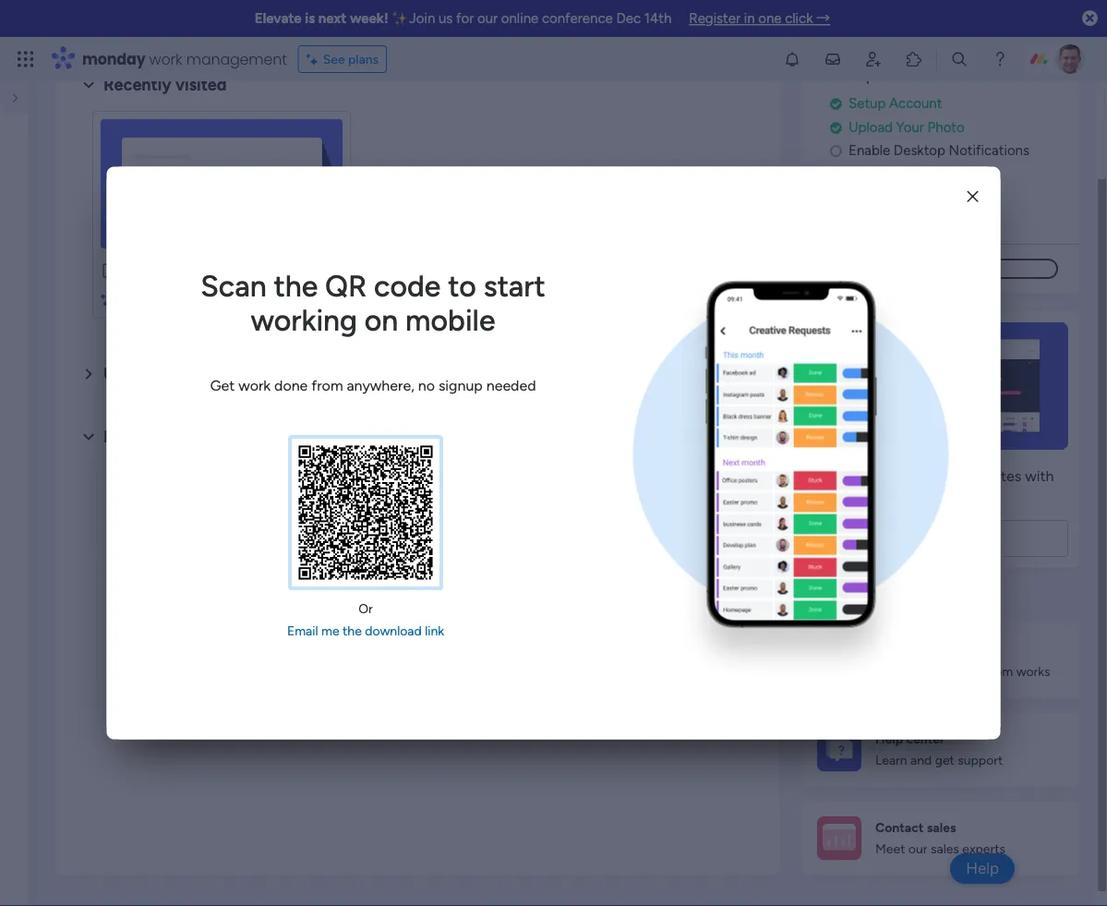 Task type: vqa. For each thing, say whether or not it's contained in the screenshot.
leftmost the
yes



Task type: locate. For each thing, give the bounding box(es) containing it.
our
[[478, 10, 498, 27], [909, 841, 928, 857]]

1 check circle image from the top
[[831, 97, 843, 111]]

terry turtle image
[[1056, 44, 1086, 74]]

next
[[319, 10, 347, 27]]

2 vertical spatial management
[[221, 508, 302, 525]]

enable desktop notifications link
[[831, 140, 1080, 161]]

get
[[210, 377, 235, 395]]

help inside button
[[967, 859, 1000, 878]]

1 vertical spatial the
[[343, 623, 362, 639]]

1 vertical spatial help
[[967, 859, 1000, 878]]

learn
[[803, 589, 840, 607], [876, 664, 908, 680], [876, 753, 908, 768]]

notifications
[[949, 142, 1030, 159]]

invite team members link
[[831, 164, 1080, 185]]

boost
[[814, 467, 853, 484]]

our right for
[[478, 10, 498, 27]]

0 vertical spatial your
[[909, 65, 943, 85]]

notifications image
[[784, 50, 802, 68]]

0
[[271, 366, 280, 382]]

1 vertical spatial templates
[[935, 530, 1001, 547]]

in
[[744, 10, 755, 27], [954, 467, 966, 484]]

1 horizontal spatial in
[[954, 467, 966, 484]]

email
[[287, 623, 318, 639]]

see plans button
[[298, 45, 387, 73]]

1 vertical spatial management
[[155, 292, 231, 308]]

help down experts
[[967, 859, 1000, 878]]

sales
[[928, 820, 957, 836], [931, 841, 960, 857]]

elevate is next week! ✨ join us for our online conference dec 14th
[[255, 10, 672, 27]]

public board image
[[101, 261, 121, 281]]

close my workspaces image
[[78, 426, 100, 448]]

help left center
[[876, 731, 904, 747]]

0 vertical spatial help
[[876, 731, 904, 747]]

work up 'recently visited'
[[149, 49, 183, 69]]

the right me
[[343, 623, 362, 639]]

ready-
[[814, 489, 857, 507]]

get
[[857, 589, 879, 607], [936, 753, 955, 768]]

your down account
[[897, 119, 925, 135]]

me
[[322, 623, 340, 639]]

learn left and
[[876, 753, 908, 768]]

learn left & at bottom
[[803, 589, 840, 607]]

explore
[[882, 530, 931, 547]]

check circle image down circle o icon
[[831, 168, 843, 181]]

learn inside help center learn and get support
[[876, 753, 908, 768]]

update
[[103, 364, 160, 384]]

0 vertical spatial get
[[857, 589, 879, 607]]

with
[[1026, 467, 1055, 484]]

14th
[[645, 10, 672, 27]]

1 vertical spatial get
[[936, 753, 955, 768]]

0 vertical spatial learn
[[803, 589, 840, 607]]

help for help
[[967, 859, 1000, 878]]

help
[[876, 731, 904, 747], [967, 859, 1000, 878]]

1 vertical spatial learn
[[876, 664, 908, 680]]

our right meet
[[909, 841, 928, 857]]

1 horizontal spatial our
[[909, 841, 928, 857]]

recently
[[103, 75, 172, 95]]

explore templates button
[[814, 520, 1069, 557]]

2 vertical spatial learn
[[876, 753, 908, 768]]

complete
[[831, 65, 905, 85]]

help inside help center learn and get support
[[876, 731, 904, 747]]

check circle image inside invite team members link
[[831, 168, 843, 181]]

management
[[181, 262, 270, 280]]

1 horizontal spatial the
[[343, 623, 362, 639]]

signup
[[439, 377, 483, 395]]

remove from favorites image
[[315, 261, 334, 280]]

✨
[[392, 10, 406, 27]]

templates down workflow on the bottom right of the page
[[898, 489, 964, 507]]

>
[[235, 292, 243, 308]]

check circle image inside upload your photo link
[[831, 120, 843, 134]]

your up account
[[909, 65, 943, 85]]

0 vertical spatial our
[[478, 10, 498, 27]]

1 vertical spatial check circle image
[[831, 120, 843, 134]]

0 horizontal spatial our
[[478, 10, 498, 27]]

register in one click →
[[690, 10, 831, 27]]

setup account
[[849, 95, 943, 112]]

search everything image
[[951, 50, 969, 68]]

1 vertical spatial our
[[909, 841, 928, 857]]

sales left experts
[[931, 841, 960, 857]]

work
[[149, 49, 183, 69], [124, 292, 152, 308], [239, 377, 271, 395], [187, 508, 217, 525]]

works
[[1017, 664, 1051, 680]]

help button
[[951, 854, 1015, 884]]

templates
[[898, 489, 964, 507], [935, 530, 1001, 547]]

check circle image
[[831, 97, 843, 111], [831, 120, 843, 134], [831, 168, 843, 181]]

→
[[817, 10, 831, 27]]

working
[[251, 303, 358, 338]]

learn down getting
[[876, 664, 908, 680]]

your for profile
[[909, 65, 943, 85]]

in left one
[[744, 10, 755, 27]]

1 vertical spatial in
[[954, 467, 966, 484]]

plans
[[348, 51, 379, 67]]

us
[[439, 10, 453, 27]]

check circle image inside "setup account" link
[[831, 97, 843, 111]]

meet
[[876, 841, 906, 857]]

get right & at bottom
[[857, 589, 879, 607]]

0 vertical spatial in
[[744, 10, 755, 27]]

enable desktop notifications
[[849, 142, 1030, 159]]

explore templates
[[882, 530, 1001, 547]]

setup account link
[[831, 93, 1080, 114]]

help image
[[991, 50, 1010, 68]]

contact sales meet our sales experts
[[876, 820, 1006, 857]]

check circle image for setup
[[831, 97, 843, 111]]

apps image
[[906, 50, 924, 68]]

the inside scan the qr code to start working on mobile
[[274, 269, 318, 304]]

code
[[374, 269, 441, 304]]

templates right explore in the bottom of the page
[[935, 530, 1001, 547]]

2 check circle image from the top
[[831, 120, 843, 134]]

learn inside getting started learn how monday.com works
[[876, 664, 908, 680]]

management
[[186, 49, 287, 69], [155, 292, 231, 308], [221, 508, 302, 525]]

is
[[305, 10, 315, 27]]

feed
[[164, 364, 198, 384]]

0 vertical spatial the
[[274, 269, 318, 304]]

enable
[[849, 142, 891, 159]]

contact sales element
[[803, 801, 1080, 875]]

and
[[911, 753, 932, 768]]

account
[[890, 95, 943, 112]]

check circle image left setup at right top
[[831, 97, 843, 111]]

inspired
[[883, 589, 936, 607]]

1 horizontal spatial help
[[967, 859, 1000, 878]]

qr
[[325, 269, 367, 304]]

0 vertical spatial check circle image
[[831, 97, 843, 111]]

0 horizontal spatial in
[[744, 10, 755, 27]]

minutes
[[969, 467, 1022, 484]]

0 horizontal spatial the
[[274, 269, 318, 304]]

1 vertical spatial sales
[[931, 841, 960, 857]]

0 horizontal spatial help
[[876, 731, 904, 747]]

1 vertical spatial your
[[897, 119, 925, 135]]

get right and
[[936, 753, 955, 768]]

workspace image
[[108, 481, 152, 525]]

download
[[365, 623, 422, 639]]

my
[[103, 427, 127, 447]]

0 vertical spatial templates
[[898, 489, 964, 507]]

members
[[924, 166, 982, 182]]

1 horizontal spatial get
[[936, 753, 955, 768]]

get work done from anywhere, no signup needed
[[210, 377, 536, 395]]

in left minutes
[[954, 467, 966, 484]]

work management > main workspace
[[124, 292, 339, 308]]

link
[[425, 623, 445, 639]]

management for work management > main workspace
[[155, 292, 231, 308]]

3 check circle image from the top
[[831, 168, 843, 181]]

check circle image for invite
[[831, 168, 843, 181]]

0 vertical spatial sales
[[928, 820, 957, 836]]

help center element
[[803, 713, 1080, 787]]

sales right contact
[[928, 820, 957, 836]]

component image
[[101, 290, 117, 306]]

the right main
[[274, 269, 318, 304]]

check circle image up circle o icon
[[831, 120, 843, 134]]

team
[[887, 166, 920, 182]]

2 vertical spatial check circle image
[[831, 168, 843, 181]]

visited
[[175, 75, 227, 95]]

made
[[857, 489, 894, 507]]

help center learn and get support
[[876, 731, 1004, 768]]



Task type: describe. For each thing, give the bounding box(es) containing it.
week!
[[350, 10, 389, 27]]

photo
[[928, 119, 965, 135]]

select product image
[[17, 50, 35, 68]]

profile
[[947, 65, 995, 85]]

upload
[[849, 119, 893, 135]]

complete your profile
[[831, 65, 995, 85]]

workspace
[[277, 292, 339, 308]]

circle o image
[[831, 144, 843, 158]]

getting started learn how monday.com works
[[876, 643, 1051, 680]]

scan
[[201, 269, 267, 304]]

anywhere,
[[347, 377, 415, 395]]

boost your workflow in minutes with ready-made templates
[[814, 467, 1055, 507]]

the inside or email me the download link
[[343, 623, 362, 639]]

get inside help center learn and get support
[[936, 753, 955, 768]]

close recently visited image
[[78, 74, 100, 96]]

templates inside boost your workflow in minutes with ready-made templates
[[898, 489, 964, 507]]

upload your photo
[[849, 119, 965, 135]]

setup
[[849, 95, 886, 112]]

elevate
[[255, 10, 302, 27]]

how
[[911, 664, 936, 680]]

for
[[456, 10, 474, 27]]

to
[[448, 269, 477, 304]]

needed
[[487, 377, 536, 395]]

done
[[274, 377, 308, 395]]

recently visited
[[103, 75, 227, 95]]

0 vertical spatial management
[[186, 49, 287, 69]]

m
[[121, 490, 140, 517]]

our inside the contact sales meet our sales experts
[[909, 841, 928, 857]]

click
[[786, 10, 814, 27]]

(inbox)
[[202, 364, 257, 384]]

main
[[246, 292, 274, 308]]

one
[[759, 10, 782, 27]]

online
[[502, 10, 539, 27]]

no
[[418, 377, 435, 395]]

monday
[[82, 49, 146, 69]]

my workspaces
[[103, 427, 222, 447]]

experts
[[963, 841, 1006, 857]]

templates image image
[[820, 322, 1064, 450]]

dec
[[617, 10, 641, 27]]

join
[[409, 10, 435, 27]]

work left 0 at left
[[239, 377, 271, 395]]

getting started element
[[803, 624, 1080, 698]]

register in one click → link
[[690, 10, 831, 27]]

learn for help
[[876, 753, 908, 768]]

contact
[[876, 820, 924, 836]]

scan the qr code to start working on mobile
[[201, 269, 546, 338]]

invite team members
[[849, 166, 982, 182]]

invite
[[849, 166, 884, 182]]

register
[[690, 10, 741, 27]]

&
[[843, 589, 853, 607]]

see plans
[[323, 51, 379, 67]]

update feed (inbox)
[[103, 364, 257, 384]]

work right workspace icon
[[187, 508, 217, 525]]

getting
[[876, 643, 922, 658]]

see
[[323, 51, 345, 67]]

close image
[[968, 190, 979, 203]]

work right 'component' icon
[[124, 292, 152, 308]]

workspaces
[[131, 427, 222, 447]]

your for photo
[[897, 119, 925, 135]]

learn for getting
[[876, 664, 908, 680]]

mobile
[[406, 303, 496, 338]]

check circle image for upload
[[831, 120, 843, 134]]

templates inside button
[[935, 530, 1001, 547]]

center
[[907, 731, 946, 747]]

open update feed (inbox) image
[[78, 363, 100, 385]]

invite members image
[[865, 50, 883, 68]]

or email me the download link
[[287, 601, 445, 639]]

help for help center learn and get support
[[876, 731, 904, 747]]

monday.com
[[939, 664, 1014, 680]]

learn & get inspired
[[803, 589, 936, 607]]

inbox image
[[824, 50, 843, 68]]

workflow
[[889, 467, 950, 484]]

0 horizontal spatial get
[[857, 589, 879, 607]]

on
[[365, 303, 399, 338]]

project management
[[128, 262, 270, 280]]

or
[[359, 601, 373, 617]]

project
[[128, 262, 177, 280]]

desktop
[[894, 142, 946, 159]]

management for work management
[[221, 508, 302, 525]]

in inside boost your workflow in minutes with ready-made templates
[[954, 467, 966, 484]]

from
[[312, 377, 343, 395]]

start
[[484, 269, 546, 304]]

your
[[856, 467, 886, 484]]

monday work management
[[82, 49, 287, 69]]

conference
[[542, 10, 613, 27]]

work management
[[187, 508, 302, 525]]

support
[[958, 753, 1004, 768]]



